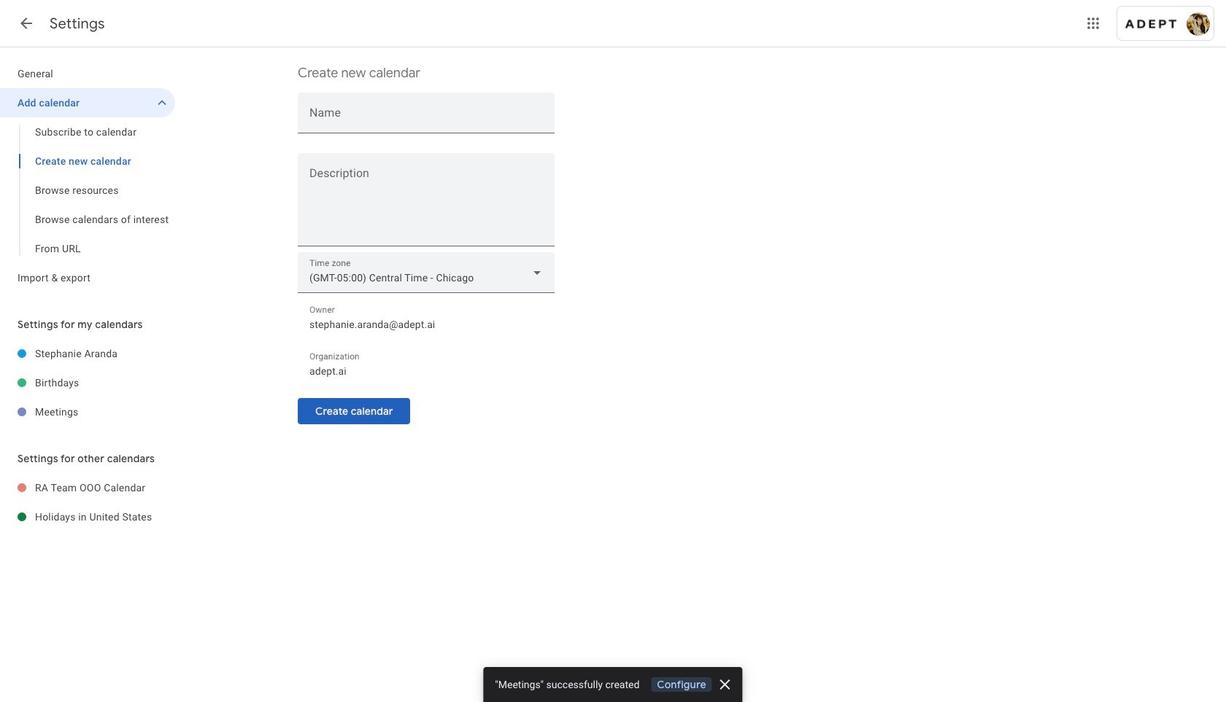 Task type: vqa. For each thing, say whether or not it's contained in the screenshot.
first tree from the top of the page
yes



Task type: locate. For each thing, give the bounding box(es) containing it.
ra team ooo calendar tree item
[[0, 474, 175, 503]]

tree
[[0, 59, 175, 293], [0, 339, 175, 427], [0, 474, 175, 532]]

2 tree from the top
[[0, 339, 175, 427]]

group
[[0, 118, 175, 264]]

go back image
[[18, 15, 35, 32]]

add calendar tree item
[[0, 88, 175, 118]]

None text field
[[309, 108, 543, 128], [309, 315, 543, 335], [309, 361, 543, 382], [309, 108, 543, 128], [309, 315, 543, 335], [309, 361, 543, 382]]

0 vertical spatial tree
[[0, 59, 175, 293]]

1 vertical spatial tree
[[0, 339, 175, 427]]

heading
[[50, 15, 105, 33]]

2 vertical spatial tree
[[0, 474, 175, 532]]

None field
[[298, 253, 555, 293]]

None text field
[[298, 170, 555, 240]]

holidays in united states tree item
[[0, 503, 175, 532]]



Task type: describe. For each thing, give the bounding box(es) containing it.
stephanie aranda tree item
[[0, 339, 175, 369]]

3 tree from the top
[[0, 474, 175, 532]]

1 tree from the top
[[0, 59, 175, 293]]

meetings tree item
[[0, 398, 175, 427]]

birthdays tree item
[[0, 369, 175, 398]]



